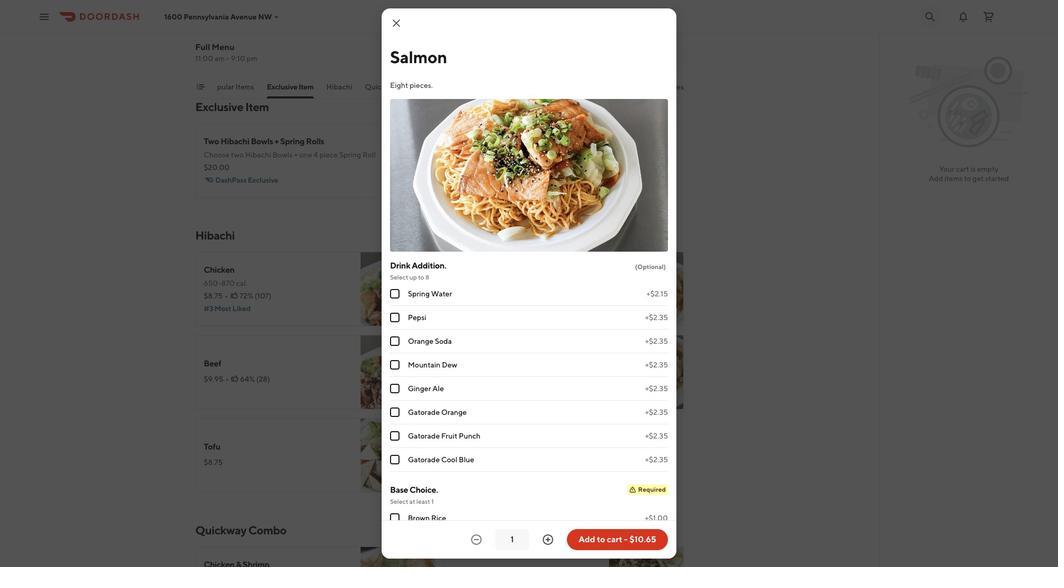 Task type: locate. For each thing, give the bounding box(es) containing it.
gatorade left 'cool'
[[408, 456, 440, 464]]

1 $8.75 from the top
[[204, 292, 223, 300]]

mixed
[[322, 22, 342, 31]]

pieces. inside 'salmon' dialog
[[410, 81, 433, 90]]

650-
[[204, 279, 222, 288]]

2 gatorade from the top
[[408, 432, 440, 440]]

open menu image
[[38, 10, 51, 23]]

•
[[229, 45, 232, 54], [225, 292, 228, 300], [226, 375, 229, 384]]

1 vertical spatial pieces.
[[472, 368, 495, 376]]

1 vertical spatial select
[[390, 498, 409, 506]]

+ left rolls
[[275, 136, 279, 146]]

ginger
[[408, 385, 431, 393]]

cart
[[957, 165, 970, 173], [607, 535, 623, 545]]

ale
[[433, 385, 444, 393]]

1 vertical spatial -
[[625, 535, 628, 545]]

exclusive item
[[267, 83, 314, 91], [195, 100, 269, 114]]

gatorade
[[408, 408, 440, 417], [408, 432, 440, 440], [408, 456, 440, 464]]

of
[[245, 22, 251, 31], [204, 43, 211, 52], [297, 43, 304, 52], [276, 54, 283, 62]]

1 vertical spatial to
[[419, 273, 425, 281]]

0 horizontal spatial combo
[[249, 524, 287, 537]]

drinks & sauces
[[632, 83, 684, 91]]

$8.75 down 650-
[[204, 292, 223, 300]]

1 vertical spatial $9.95
[[204, 375, 224, 384]]

None checkbox
[[390, 337, 400, 346], [390, 384, 400, 394], [390, 431, 400, 441], [390, 455, 400, 465], [390, 337, 400, 346], [390, 384, 400, 394], [390, 431, 400, 441], [390, 455, 400, 465]]

1 horizontal spatial eight
[[453, 368, 471, 376]]

add button for salmon
[[651, 387, 678, 404]]

bowls up dashpass exclusive
[[251, 136, 273, 146]]

1 gatorade from the top
[[408, 408, 440, 417]]

1 horizontal spatial your
[[940, 165, 955, 173]]

salmon for salmon eight pieces.
[[453, 354, 480, 364]]

64%
[[240, 375, 255, 384]]

1 horizontal spatial salmon
[[453, 354, 480, 364]]

0 vertical spatial chicken
[[228, 8, 259, 18]]

1 vertical spatial quickway combo
[[195, 524, 287, 537]]

0 vertical spatial salmon
[[390, 47, 447, 67]]

2 horizontal spatial spring
[[408, 290, 430, 298]]

2 select from the top
[[390, 498, 409, 506]]

two hibachi bowls + spring rolls choose two hibachi bowls + one 4 piece spring roll $20.00
[[204, 136, 376, 172]]

select down base
[[390, 498, 409, 506]]

pm
[[247, 54, 258, 63]]

pieces
[[324, 33, 345, 41], [274, 43, 296, 52], [253, 54, 275, 62]]

0 vertical spatial to
[[965, 174, 972, 183]]

spring
[[285, 54, 305, 62]]

exclusive
[[267, 83, 298, 91], [195, 100, 243, 114], [248, 176, 279, 184]]

popular
[[208, 83, 234, 91]]

0 horizontal spatial salmon
[[390, 47, 447, 67]]

2 vertical spatial gatorade
[[408, 456, 440, 464]]

0 horizontal spatial quickway combo
[[195, 524, 287, 537]]

+$2.35 for orange
[[646, 408, 669, 417]]

1 horizontal spatial quickway combo
[[365, 83, 425, 91]]

item down items
[[245, 100, 269, 114]]

• up 9:10
[[229, 45, 232, 54]]

hibachi down "chicken"
[[327, 83, 353, 91]]

quickway combo
[[365, 83, 425, 91], [195, 524, 287, 537]]

0 vertical spatial eight
[[390, 81, 409, 90]]

0 horizontal spatial item
[[245, 100, 269, 114]]

add
[[409, 51, 423, 59], [929, 174, 944, 183], [409, 179, 423, 188], [409, 308, 423, 316], [657, 308, 672, 316], [409, 391, 423, 399], [657, 391, 672, 399], [579, 535, 596, 545]]

$9.95 right water
[[453, 292, 472, 300]]

chicken inside chicken 650-870 cal.
[[204, 265, 235, 275]]

1 horizontal spatial $9.95
[[453, 292, 472, 300]]

two right choose
[[231, 151, 244, 159]]

0 vertical spatial gatorade
[[408, 408, 440, 417]]

roll.
[[307, 54, 319, 62]]

drinks & sauces button
[[632, 82, 684, 99]]

roll,
[[246, 43, 259, 52]]

1 vertical spatial item
[[245, 100, 269, 114]]

bento
[[204, 8, 227, 18]]

0 items, open order cart image
[[983, 10, 996, 23]]

• for $10.95 •
[[229, 45, 232, 54]]

two
[[204, 136, 219, 146]]

add to cart - $10.65
[[579, 535, 657, 545]]

0 vertical spatial pieces.
[[410, 81, 433, 90]]

0 vertical spatial exclusive
[[267, 83, 298, 91]]

1 horizontal spatial to
[[597, 535, 606, 545]]

piece
[[320, 151, 338, 159]]

to inside your cart is empty add items to get started
[[965, 174, 972, 183]]

1 vertical spatial salmon
[[453, 354, 480, 364]]

chicken up 650-
[[204, 265, 235, 275]]

salmon inside dialog
[[390, 47, 447, 67]]

bowls left one
[[273, 151, 293, 159]]

your up items
[[940, 165, 955, 173]]

to left 8
[[419, 273, 425, 281]]

drink addition. select up to 8
[[390, 261, 447, 281]]

1 vertical spatial eight
[[453, 368, 471, 376]]

$10.65
[[630, 535, 657, 545]]

0 horizontal spatial orange
[[408, 337, 434, 346]]

of up 11:00
[[204, 43, 211, 52]]

salmon
[[390, 47, 447, 67], [453, 354, 480, 364]]

item down roll.
[[299, 83, 314, 91]]

vegetable,
[[204, 33, 239, 41]]

pepsi
[[408, 313, 427, 322]]

orange soda
[[408, 337, 452, 346]]

0 vertical spatial •
[[229, 45, 232, 54]]

1 vertical spatial bowls
[[273, 151, 293, 159]]

1 horizontal spatial cart
[[957, 165, 970, 173]]

hibachi up choose
[[221, 136, 250, 146]]

full menu 11:00 am - 9:10 pm
[[195, 42, 258, 63]]

1 horizontal spatial combo
[[400, 83, 425, 91]]

• left 64%
[[226, 375, 229, 384]]

2 vertical spatial to
[[597, 535, 606, 545]]

+$1.00
[[645, 514, 669, 523]]

spring
[[280, 136, 305, 146], [340, 151, 361, 159], [408, 290, 430, 298]]

+$2.15
[[647, 290, 669, 298]]

select inside base choice. select at least 1
[[390, 498, 409, 506]]

brown
[[408, 514, 430, 523]]

your cart is empty add items to get started
[[929, 165, 1010, 183]]

your
[[204, 22, 219, 31], [940, 165, 955, 173]]

2 vertical spatial spring
[[408, 290, 430, 298]]

1 vertical spatial your
[[940, 165, 955, 173]]

• up #3 most liked
[[225, 292, 228, 300]]

0 vertical spatial your
[[204, 22, 219, 31]]

5 +$2.35 from the top
[[646, 408, 669, 417]]

2 vertical spatial •
[[226, 375, 229, 384]]

eight inside 'salmon' dialog
[[390, 81, 409, 90]]

two down or at the left of the page
[[260, 43, 273, 52]]

- left "$10.65"
[[625, 535, 628, 545]]

7 +$2.35 from the top
[[646, 456, 669, 464]]

1 horizontal spatial orange
[[442, 408, 467, 417]]

orange left soda
[[408, 337, 434, 346]]

to left get
[[965, 174, 972, 183]]

1600
[[164, 12, 182, 21]]

0 vertical spatial quickway combo
[[365, 83, 425, 91]]

hibachi up dashpass exclusive
[[245, 151, 271, 159]]

1 horizontal spatial spring
[[340, 151, 361, 159]]

two inside two hibachi bowls + spring rolls choose two hibachi bowls + one 4 piece spring roll $20.00
[[231, 151, 244, 159]]

1 horizontal spatial -
[[625, 535, 628, 545]]

0 horizontal spatial +
[[275, 136, 279, 146]]

0 vertical spatial $9.95
[[453, 292, 472, 300]]

to inside add to cart - $10.65 button
[[597, 535, 606, 545]]

0 vertical spatial -
[[226, 54, 230, 63]]

• for $8.75 •
[[225, 292, 228, 300]]

pieces.
[[410, 81, 433, 90], [472, 368, 495, 376]]

4 +$2.35 from the top
[[646, 385, 669, 393]]

4
[[314, 151, 318, 159]]

+ left one
[[294, 151, 298, 159]]

2 horizontal spatial to
[[965, 174, 972, 183]]

#3 most liked
[[204, 305, 251, 313]]

gatorade for gatorade cool blue
[[408, 456, 440, 464]]

tofu
[[204, 442, 221, 452]]

salmon inside salmon eight pieces.
[[453, 354, 480, 364]]

select
[[390, 273, 409, 281], [390, 498, 409, 506]]

0 horizontal spatial to
[[419, 273, 425, 281]]

your down pennsylvania
[[204, 22, 219, 31]]

soda
[[435, 337, 452, 346]]

add button for chicken
[[402, 303, 429, 320]]

- right am
[[226, 54, 230, 63]]

gatorade down ginger ale
[[408, 408, 440, 417]]

0 horizontal spatial quickway
[[195, 524, 247, 537]]

1600 pennsylvania avenue nw button
[[164, 12, 281, 21]]

brown rice
[[408, 514, 447, 523]]

• for $9.95 •
[[226, 375, 229, 384]]

drink
[[390, 261, 411, 271]]

1 vertical spatial quickway
[[195, 524, 247, 537]]

0 vertical spatial quickway
[[365, 83, 399, 91]]

0 vertical spatial cart
[[957, 165, 970, 173]]

chicken image
[[361, 252, 436, 327]]

cart left "$10.65"
[[607, 535, 623, 545]]

fruit
[[442, 432, 458, 440]]

0 vertical spatial spring
[[280, 136, 305, 146]]

3 +$2.35 from the top
[[646, 361, 669, 369]]

0 horizontal spatial -
[[226, 54, 230, 63]]

1 vertical spatial chicken
[[204, 265, 235, 275]]

$9.95 for $9.95
[[453, 292, 472, 300]]

spring up one
[[280, 136, 305, 146]]

spring left the roll
[[340, 151, 361, 159]]

spring down up at the top of page
[[408, 290, 430, 298]]

None checkbox
[[390, 289, 400, 299], [390, 313, 400, 322], [390, 360, 400, 370], [390, 408, 400, 417], [390, 514, 400, 523], [390, 289, 400, 299], [390, 313, 400, 322], [390, 360, 400, 370], [390, 408, 400, 417], [390, 514, 400, 523]]

1 vertical spatial combo
[[249, 524, 287, 537]]

bowls
[[251, 136, 273, 146], [273, 151, 293, 159]]

increase quantity by 1 image
[[542, 534, 555, 546]]

+$2.35
[[646, 313, 669, 322], [646, 337, 669, 346], [646, 361, 669, 369], [646, 385, 669, 393], [646, 408, 669, 417], [646, 432, 669, 440], [646, 456, 669, 464]]

0 vertical spatial combo
[[400, 83, 425, 91]]

1 vertical spatial orange
[[442, 408, 467, 417]]

exclusive item down spring
[[267, 83, 314, 91]]

+$2.35 for cool
[[646, 456, 669, 464]]

- inside button
[[625, 535, 628, 545]]

drink addition. group
[[390, 260, 669, 472]]

salmon image
[[610, 335, 684, 410]]

1 +$2.35 from the top
[[646, 313, 669, 322]]

combo inside button
[[400, 83, 425, 91]]

2 vertical spatial two
[[231, 151, 244, 159]]

(28)
[[257, 375, 270, 384]]

1 vertical spatial spring
[[340, 151, 361, 159]]

shrimp image
[[610, 252, 684, 327]]

chicken up choice
[[228, 8, 259, 18]]

$8.75 for $8.75 •
[[204, 292, 223, 300]]

+$2.35 for dew
[[646, 361, 669, 369]]

2 +$2.35 from the top
[[646, 337, 669, 346]]

select inside drink addition. select up to 8
[[390, 273, 409, 281]]

base choice. select at least 1
[[390, 485, 438, 506]]

0 vertical spatial orange
[[408, 337, 434, 346]]

5 pieces chicken dumpling image
[[610, 0, 684, 70]]

0 vertical spatial item
[[299, 83, 314, 91]]

0 horizontal spatial $9.95
[[204, 375, 224, 384]]

exclusive down the popular
[[195, 100, 243, 114]]

$9.95 down beef
[[204, 375, 224, 384]]

1 vertical spatial exclusive item
[[195, 100, 269, 114]]

exclusive down spring
[[267, 83, 298, 91]]

0 horizontal spatial your
[[204, 22, 219, 31]]

to left "$10.65"
[[597, 535, 606, 545]]

eight pieces.
[[390, 81, 433, 90]]

2 $8.75 from the top
[[204, 458, 223, 467]]

1 horizontal spatial pieces.
[[472, 368, 495, 376]]

3 gatorade from the top
[[408, 456, 440, 464]]

exclusive right the dashpass
[[248, 176, 279, 184]]

$9.95
[[453, 292, 472, 300], [204, 375, 224, 384]]

$8.75 down tofu
[[204, 458, 223, 467]]

gatorade left fruit
[[408, 432, 440, 440]]

1 vertical spatial gatorade
[[408, 432, 440, 440]]

0 vertical spatial select
[[390, 273, 409, 281]]

two down roll,
[[239, 54, 252, 62]]

started
[[986, 174, 1010, 183]]

1 vertical spatial cart
[[607, 535, 623, 545]]

chicken
[[228, 8, 259, 18], [204, 265, 235, 275]]

nw
[[258, 12, 272, 21]]

0 horizontal spatial spring
[[280, 136, 305, 146]]

+$2.35 for ale
[[646, 385, 669, 393]]

close salmon image
[[390, 17, 403, 30]]

combo
[[400, 83, 425, 91], [249, 524, 287, 537]]

ginger ale
[[408, 385, 444, 393]]

water
[[432, 290, 452, 298]]

pieces down noodles.
[[274, 43, 296, 52]]

pieces down mixed
[[324, 33, 345, 41]]

chicken
[[306, 43, 332, 52]]

0 horizontal spatial eight
[[390, 81, 409, 90]]

0 horizontal spatial pieces.
[[410, 81, 433, 90]]

base choice. group
[[390, 485, 669, 567]]

1 vertical spatial +
[[294, 151, 298, 159]]

1 vertical spatial $8.75
[[204, 458, 223, 467]]

0 vertical spatial $8.75
[[204, 292, 223, 300]]

select down drink
[[390, 273, 409, 281]]

cart left the is on the top
[[957, 165, 970, 173]]

decrease quantity by 1 image
[[470, 534, 483, 546]]

1 horizontal spatial quickway
[[365, 83, 399, 91]]

pieces down roll,
[[253, 54, 275, 62]]

1 vertical spatial •
[[225, 292, 228, 300]]

cart inside your cart is empty add items to get started
[[957, 165, 970, 173]]

0 horizontal spatial cart
[[607, 535, 623, 545]]

exclusive item down the popular items "button"
[[195, 100, 269, 114]]

popular items button
[[208, 82, 254, 99]]

orange up fruit
[[442, 408, 467, 417]]

1 select from the top
[[390, 273, 409, 281]]

6 +$2.35 from the top
[[646, 432, 669, 440]]

or
[[255, 33, 261, 41]]

hibachi.
[[253, 22, 279, 31]]

rolls
[[306, 136, 324, 146]]



Task type: vqa. For each thing, say whether or not it's contained in the screenshot.
sweet
no



Task type: describe. For each thing, give the bounding box(es) containing it.
1 vertical spatial pieces
[[274, 43, 296, 52]]

your inside your cart is empty add items to get started
[[940, 165, 955, 173]]

popular items
[[208, 83, 254, 91]]

1 horizontal spatial +
[[294, 151, 298, 159]]

72% (107)
[[240, 292, 272, 300]]

8
[[426, 273, 430, 281]]

required
[[639, 486, 666, 494]]

$8.75 •
[[204, 292, 228, 300]]

1 vertical spatial two
[[239, 54, 252, 62]]

0 vertical spatial pieces
[[324, 33, 345, 41]]

choose
[[204, 151, 230, 159]]

menu
[[212, 42, 235, 52]]

cool
[[442, 456, 458, 464]]

dashpass exclusive
[[215, 176, 279, 184]]

add inside button
[[579, 535, 596, 545]]

2 vertical spatial pieces
[[253, 54, 275, 62]]

0 vertical spatial two
[[260, 43, 273, 52]]

(107)
[[255, 292, 272, 300]]

$10.95
[[204, 45, 227, 54]]

full
[[195, 42, 210, 52]]

mountain dew
[[408, 361, 458, 369]]

- inside the full menu 11:00 am - 9:10 pm
[[226, 54, 230, 63]]

one
[[300, 151, 312, 159]]

roll
[[363, 151, 376, 159]]

rice
[[241, 33, 253, 41]]

to inside drink addition. select up to 8
[[419, 273, 425, 281]]

$9.95 •
[[204, 375, 229, 384]]

$8.75 for $8.75
[[204, 458, 223, 467]]

blue
[[459, 456, 475, 464]]

gatorade fruit punch
[[408, 432, 481, 440]]

up
[[410, 273, 417, 281]]

#3
[[204, 305, 213, 313]]

$20.00
[[204, 163, 230, 172]]

base
[[390, 485, 408, 495]]

noodles.
[[263, 33, 291, 41]]

get
[[973, 174, 985, 183]]

cart inside add to cart - $10.65 button
[[607, 535, 623, 545]]

mountain
[[408, 361, 441, 369]]

beef
[[204, 359, 221, 369]]

drinks
[[632, 83, 653, 91]]

punch
[[459, 432, 481, 440]]

1600 pennsylvania avenue nw
[[164, 12, 272, 21]]

quickway combo button
[[365, 82, 425, 99]]

spring water
[[408, 290, 452, 298]]

9:10
[[231, 54, 245, 63]]

four
[[309, 33, 322, 41]]

with
[[306, 22, 320, 31]]

dew
[[442, 361, 458, 369]]

items
[[236, 83, 254, 91]]

+$2.35 for fruit
[[646, 432, 669, 440]]

bento chicken image
[[361, 0, 436, 70]]

pennsylvania
[[184, 12, 229, 21]]

am
[[215, 54, 225, 63]]

liked
[[233, 305, 251, 313]]

bento chicken your choice of hibachi. served with mixed vegetable, rice or noodles. plus four pieces of california roll, two pieces of chicken dumpling, two pieces of spring roll.
[[204, 8, 345, 62]]

gatorade for gatorade fruit punch
[[408, 432, 440, 440]]

at
[[410, 498, 416, 506]]

avenue
[[231, 12, 257, 21]]

2 vertical spatial exclusive
[[248, 176, 279, 184]]

(optional)
[[636, 263, 666, 271]]

1 vertical spatial exclusive
[[195, 100, 243, 114]]

eight inside salmon eight pieces.
[[453, 368, 471, 376]]

choice
[[221, 22, 243, 31]]

870
[[222, 279, 235, 288]]

add button for beef
[[402, 387, 429, 404]]

1
[[432, 498, 434, 506]]

add inside your cart is empty add items to get started
[[929, 174, 944, 183]]

hibachi button
[[327, 82, 353, 99]]

pieces. inside salmon eight pieces.
[[472, 368, 495, 376]]

of up rice
[[245, 22, 251, 31]]

chicken inside 'bento chicken your choice of hibachi. served with mixed vegetable, rice or noodles. plus four pieces of california roll, two pieces of chicken dumpling, two pieces of spring roll.'
[[228, 8, 259, 18]]

salmon dialog
[[382, 8, 677, 567]]

sauces
[[661, 83, 684, 91]]

&
[[654, 83, 659, 91]]

of down plus
[[297, 43, 304, 52]]

quickway inside button
[[365, 83, 399, 91]]

+$2.35 for soda
[[646, 337, 669, 346]]

add button for bento chicken
[[402, 46, 429, 63]]

hibachi up chicken 650-870 cal.
[[195, 229, 235, 242]]

0 vertical spatial +
[[275, 136, 279, 146]]

11:00
[[195, 54, 213, 63]]

addition.
[[412, 261, 447, 271]]

dumpling,
[[204, 54, 238, 62]]

tofu image
[[361, 418, 436, 493]]

select for base
[[390, 498, 409, 506]]

0 vertical spatial bowls
[[251, 136, 273, 146]]

spring inside drink addition. group
[[408, 290, 430, 298]]

dashpass
[[215, 176, 247, 184]]

$9.95 for $9.95 •
[[204, 375, 224, 384]]

0 vertical spatial exclusive item
[[267, 83, 314, 91]]

select for drink
[[390, 273, 409, 281]]

gatorade for gatorade orange
[[408, 408, 440, 417]]

Current quantity is 1 number field
[[502, 534, 523, 546]]

chicken & shrimp image
[[361, 547, 436, 567]]

chicken & beef image
[[610, 547, 684, 567]]

chicken 650-870 cal.
[[204, 265, 248, 288]]

empty
[[978, 165, 999, 173]]

cal.
[[236, 279, 248, 288]]

is
[[971, 165, 976, 173]]

least
[[417, 498, 430, 506]]

salmon for salmon
[[390, 47, 447, 67]]

1 horizontal spatial item
[[299, 83, 314, 91]]

of left spring
[[276, 54, 283, 62]]

california
[[212, 43, 245, 52]]

gatorade cool blue
[[408, 456, 475, 464]]

notification bell image
[[958, 10, 970, 23]]

plus
[[293, 33, 307, 41]]

salmon eight pieces.
[[453, 354, 495, 376]]

rice
[[432, 514, 447, 523]]

64% (28)
[[240, 375, 270, 384]]

beef image
[[361, 335, 436, 410]]

gatorade orange
[[408, 408, 467, 417]]

add to cart - $10.65 button
[[567, 529, 669, 551]]

your inside 'bento chicken your choice of hibachi. served with mixed vegetable, rice or noodles. plus four pieces of california roll, two pieces of chicken dumpling, two pieces of spring roll.'
[[204, 22, 219, 31]]

most
[[215, 305, 231, 313]]



